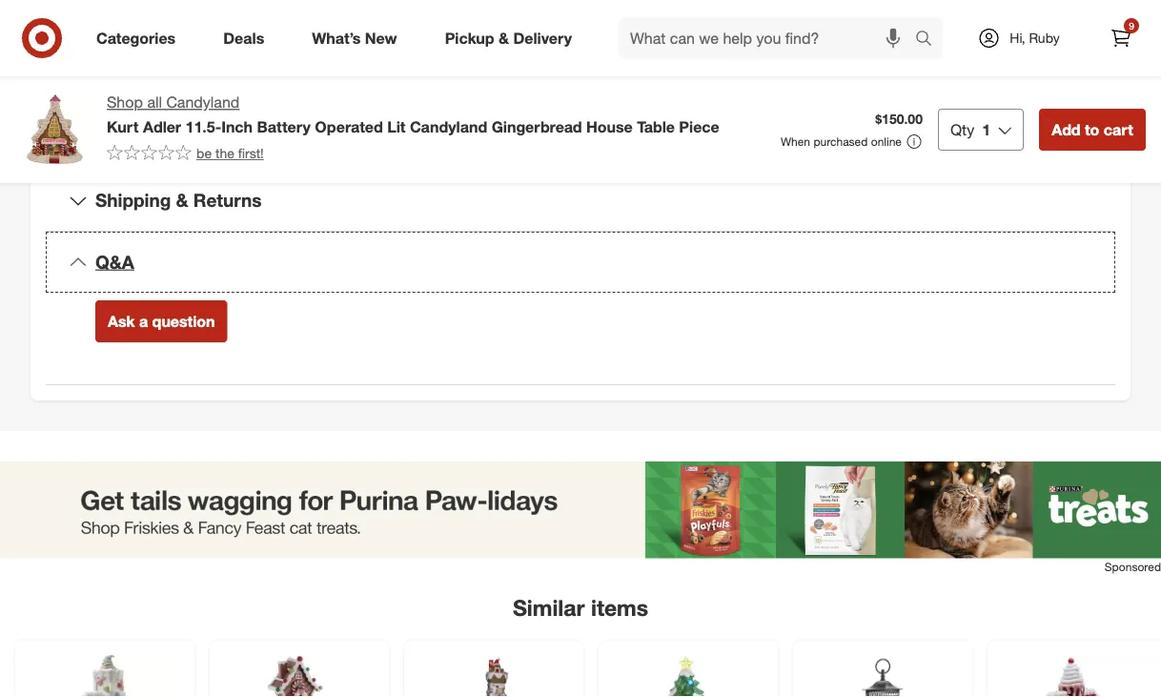 Task type: vqa. For each thing, say whether or not it's contained in the screenshot.
9
yes



Task type: describe. For each thing, give the bounding box(es) containing it.
be
[[196, 145, 212, 162]]

first!
[[238, 145, 264, 162]]

question
[[152, 312, 215, 330]]

shop
[[107, 93, 143, 112]]

ruby
[[1030, 30, 1060, 46]]

kurt
[[107, 117, 139, 136]]

a
[[139, 312, 148, 330]]

themed
[[182, 28, 228, 45]]

kurt adler 12-inch lighted christmas gingerbread house image
[[416, 652, 572, 697]]

piece
[[341, 28, 374, 45]]

purchased
[[814, 134, 868, 149]]

cart
[[1104, 120, 1134, 139]]

shop all candyland kurt adler 11.5-inch battery operated lit candyland gingerbread house table piece
[[107, 93, 720, 136]]

image of kurt adler 11.5-inch battery operated lit candyland gingerbread house table piece image
[[15, 92, 92, 168]]

items
[[591, 594, 649, 621]]

kurt adler 14" battery-operated light-up gingerbread house image
[[1000, 652, 1156, 697]]

be the first!
[[196, 145, 264, 162]]

kurt adler 15-inch battery operated led musical christmas village lantern image
[[805, 652, 961, 697]]

sponsored
[[1105, 560, 1162, 574]]

similar
[[513, 594, 585, 621]]

ask
[[108, 312, 135, 330]]

shipping
[[95, 189, 171, 211]]

similar items
[[513, 594, 649, 621]]

shipping & returns button
[[46, 170, 1116, 231]]

search
[[907, 31, 953, 49]]

deals
[[223, 29, 264, 47]]

categories
[[96, 29, 176, 47]]

ask a question button
[[95, 300, 227, 342]]

2 vertical spatial candyland
[[410, 117, 488, 136]]

What can we help you find? suggestions appear below search field
[[619, 17, 920, 59]]

add
[[1052, 120, 1081, 139]]

all
[[147, 93, 162, 112]]

1 vertical spatial candyland
[[166, 93, 240, 112]]

the
[[216, 145, 235, 162]]

delivery
[[514, 29, 572, 47]]

gingerbread
[[232, 28, 304, 45]]

online
[[872, 134, 902, 149]]

piece
[[679, 117, 720, 136]]

battery
[[257, 117, 311, 136]]

table
[[637, 117, 675, 136]]

gingerbread
[[492, 117, 582, 136]]

search button
[[907, 17, 953, 63]]

& for shipping
[[176, 189, 188, 211]]

kurt adler 15.7-inch battery operated lighted musical christmas tree with moving train image
[[610, 652, 767, 697]]

what's new link
[[296, 17, 421, 59]]

qty
[[951, 120, 975, 139]]

shipping & returns
[[95, 189, 262, 211]]

1
[[983, 120, 991, 139]]



Task type: locate. For each thing, give the bounding box(es) containing it.
when purchased online
[[781, 134, 902, 149]]

what's
[[312, 29, 361, 47]]

q&a
[[95, 251, 134, 273]]

returns
[[193, 189, 262, 211]]

what's new
[[312, 29, 397, 47]]

&
[[499, 29, 509, 47], [176, 189, 188, 211]]

1 horizontal spatial &
[[499, 29, 509, 47]]

lit
[[387, 117, 406, 136]]

$150.00
[[876, 111, 923, 127]]

candyland left themed
[[114, 28, 179, 45]]

be the first! link
[[107, 144, 264, 163]]

0 vertical spatial candyland
[[114, 28, 179, 45]]

similar items region
[[0, 462, 1162, 697]]

9
[[1129, 20, 1135, 31]]

categories link
[[80, 17, 200, 59]]

add to cart button
[[1040, 109, 1146, 151]]

11.5-
[[186, 117, 221, 136]]

to
[[1085, 120, 1100, 139]]

candyland right lit
[[410, 117, 488, 136]]

adler
[[143, 117, 181, 136]]

& right the pickup on the top of page
[[499, 29, 509, 47]]

candyland themed gingerbread table piece
[[114, 28, 374, 45]]

hi,
[[1010, 30, 1026, 46]]

house
[[587, 117, 633, 136]]

0 horizontal spatial &
[[176, 189, 188, 211]]

q&a button
[[46, 232, 1116, 293]]

1 vertical spatial &
[[176, 189, 188, 211]]

pickup & delivery
[[445, 29, 572, 47]]

advertisement region
[[0, 462, 1162, 559]]

kurt adler 13" gingerbread cookie 3-layered led house image
[[221, 652, 378, 697]]

9 link
[[1101, 17, 1143, 59]]

ask a question
[[108, 312, 215, 330]]

new
[[365, 29, 397, 47]]

& for pickup
[[499, 29, 509, 47]]

candyland up 11.5-
[[166, 93, 240, 112]]

pickup & delivery link
[[429, 17, 596, 59]]

when
[[781, 134, 811, 149]]

0 vertical spatial &
[[499, 29, 509, 47]]

candyland
[[114, 28, 179, 45], [166, 93, 240, 112], [410, 117, 488, 136]]

operated
[[315, 117, 383, 136]]

deals link
[[207, 17, 288, 59]]

add to cart
[[1052, 120, 1134, 139]]

kurt adler 12.5-inch battery-operated light up pastel gingerbread house image
[[27, 652, 183, 697]]

table
[[308, 28, 338, 45]]

& left returns
[[176, 189, 188, 211]]

inch
[[221, 117, 253, 136]]

& inside "dropdown button"
[[176, 189, 188, 211]]

pickup
[[445, 29, 495, 47]]

hi, ruby
[[1010, 30, 1060, 46]]

qty 1
[[951, 120, 991, 139]]



